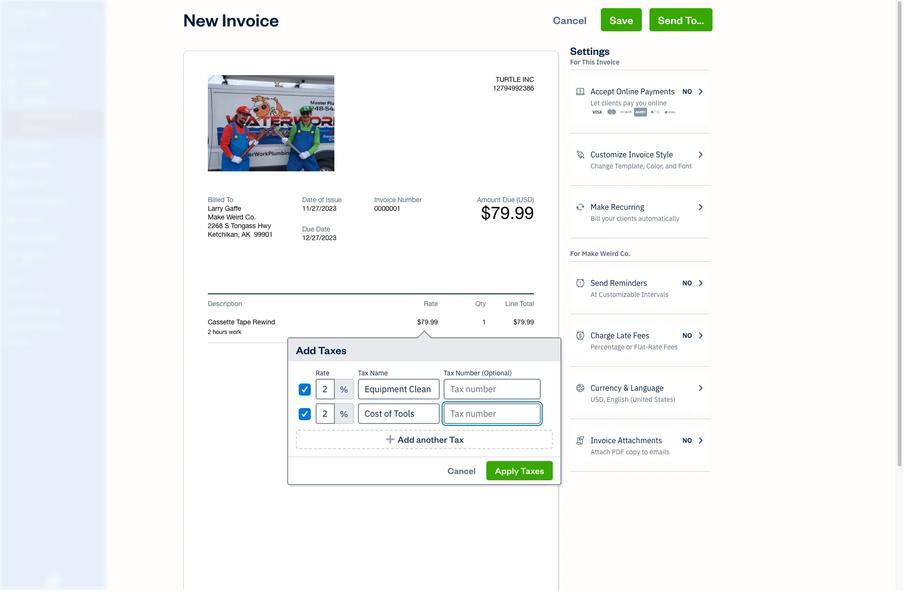Task type: locate. For each thing, give the bounding box(es) containing it.
flat-
[[634, 343, 649, 351]]

attach
[[591, 448, 611, 456]]

accept online payments
[[591, 87, 675, 96]]

0 vertical spatial add
[[296, 343, 316, 357]]

1 no from the top
[[683, 87, 693, 96]]

2 tax name text field from the top
[[358, 403, 440, 424]]

bank connections image
[[7, 323, 103, 330]]

co.
[[245, 213, 256, 221], [621, 249, 631, 258]]

cancel button down paid at the bottom right
[[439, 461, 485, 480]]

taxes
[[318, 343, 347, 357], [521, 465, 544, 476]]

reminders
[[610, 278, 648, 288]]

0 horizontal spatial co.
[[245, 213, 256, 221]]

rate up item rate (usd) text field
[[424, 300, 438, 308]]

0 vertical spatial number
[[398, 196, 422, 204]]

rate right or
[[649, 343, 663, 351]]

amount for amount due ( usd ) $79.99
[[477, 196, 501, 204]]

0 vertical spatial cancel
[[553, 13, 587, 26]]

0 horizontal spatial total
[[462, 423, 476, 430]]

tax name text field down name
[[358, 379, 440, 400]]

issue
[[326, 196, 342, 204]]

tax left name
[[358, 369, 369, 377]]

amount left paid at the bottom right
[[437, 433, 460, 441]]

send
[[658, 13, 683, 26], [591, 278, 608, 288]]

2 horizontal spatial due
[[503, 196, 515, 204]]

3 chevronright image from the top
[[696, 330, 705, 341]]

0 horizontal spatial cancel
[[448, 465, 476, 476]]

send inside button
[[658, 13, 683, 26]]

name
[[370, 369, 388, 377]]

co. up the tongass
[[245, 213, 256, 221]]

0 vertical spatial inc
[[37, 9, 51, 18]]

cancel up settings
[[553, 13, 587, 26]]

chevronright image for invoice attachments
[[696, 435, 705, 446]]

0 vertical spatial usd
[[519, 196, 533, 204]]

0 horizontal spatial taxes
[[318, 343, 347, 357]]

0 vertical spatial send
[[658, 13, 683, 26]]

due
[[503, 196, 515, 204], [302, 225, 314, 233], [444, 459, 456, 467]]

1 horizontal spatial send
[[658, 13, 683, 26]]

usd
[[519, 196, 533, 204], [460, 459, 474, 467]]

cancel for apply taxes
[[448, 465, 476, 476]]

1 vertical spatial tax name text field
[[358, 403, 440, 424]]

1 vertical spatial date
[[316, 225, 330, 233]]

plus image
[[385, 435, 396, 444]]

fees right flat-
[[664, 343, 678, 351]]

due down another
[[444, 459, 456, 467]]

date
[[302, 196, 316, 204], [316, 225, 330, 233]]

mastercard image
[[606, 107, 619, 117]]

weird up send reminders
[[600, 249, 619, 258]]

2 for from the top
[[570, 249, 581, 258]]

save button
[[601, 8, 642, 31]]

tax
[[358, 369, 369, 377], [444, 369, 454, 377], [466, 404, 476, 412], [449, 434, 464, 445]]

taxes inside apply taxes "button"
[[521, 465, 544, 476]]

total right line
[[520, 300, 534, 308]]

0 horizontal spatial add
[[296, 343, 316, 357]]

) right ( in the right top of the page
[[533, 196, 534, 204]]

apply
[[495, 465, 519, 476]]

4 no from the top
[[683, 436, 693, 445]]

number for invoice
[[398, 196, 422, 204]]

Item Quantity text field
[[472, 318, 486, 326]]

tax name text field up plus image
[[358, 403, 440, 424]]

amount due usd )
[[419, 459, 476, 467]]

this
[[582, 58, 595, 66]]

money image
[[6, 215, 18, 225]]

4 chevronright image from the top
[[696, 382, 705, 394]]

turtle inside turtle inc owner
[[8, 9, 35, 18]]

1 tax name text field from the top
[[358, 379, 440, 400]]

turtle inc 12794992386
[[493, 76, 534, 92]]

font
[[679, 162, 692, 170]]

dashboard image
[[6, 42, 18, 52]]

tax name text field for 'tax number' text field related to tax rate (percentage) text box on the bottom
[[358, 403, 440, 424]]

delete
[[249, 119, 272, 129]]

co. inside larry gaffe make weird co. 2268 s tongass hwy ketchikan, ak  99901
[[245, 213, 256, 221]]

Item Rate (USD) text field
[[417, 318, 438, 326]]

send for send to...
[[658, 13, 683, 26]]

inc inside turtle inc owner
[[37, 9, 51, 18]]

weird inside larry gaffe make weird co. 2268 s tongass hwy ketchikan, ak  99901
[[226, 213, 244, 221]]

fees up flat-
[[634, 331, 650, 340]]

cancel down paid at the bottom right
[[448, 465, 476, 476]]

1 horizontal spatial number
[[456, 369, 480, 377]]

add
[[296, 343, 316, 357], [398, 434, 415, 445]]

1 horizontal spatial weird
[[600, 249, 619, 258]]

taxes down enter an item description text field
[[318, 343, 347, 357]]

Issue date in MM/DD/YYYY format text field
[[302, 205, 360, 212]]

add right plus image
[[398, 434, 415, 445]]

chevronright image
[[696, 86, 705, 97], [696, 277, 705, 289], [696, 330, 705, 341], [696, 382, 705, 394], [696, 435, 705, 446]]

due left ( in the right top of the page
[[503, 196, 515, 204]]

0 vertical spatial chevronright image
[[696, 149, 705, 160]]

billed
[[208, 196, 225, 204]]

save
[[610, 13, 634, 26]]

tax number text field down (optional)
[[444, 379, 541, 400]]

0 vertical spatial fees
[[634, 331, 650, 340]]

1 vertical spatial co.
[[621, 249, 631, 258]]

billed to
[[208, 196, 234, 204]]

1 chevronright image from the top
[[696, 86, 705, 97]]

amount
[[477, 196, 501, 204], [437, 433, 460, 441], [419, 459, 442, 467]]

number
[[398, 196, 422, 204], [456, 369, 480, 377]]

template,
[[615, 162, 645, 170]]

cancel button up settings
[[545, 8, 596, 31]]

weird
[[226, 213, 244, 221], [600, 249, 619, 258]]

currency & language
[[591, 383, 664, 393]]

bill your clients automatically
[[591, 214, 680, 223]]

customize
[[591, 150, 627, 159]]

number for tax
[[456, 369, 480, 377]]

1 vertical spatial tax number text field
[[444, 403, 541, 424]]

send up at at right
[[591, 278, 608, 288]]

1 vertical spatial inc
[[523, 76, 534, 83]]

1 horizontal spatial )
[[533, 196, 534, 204]]

clients down recurring
[[617, 214, 637, 223]]

send to... button
[[650, 8, 713, 31]]

2268
[[208, 222, 223, 230]]

invoice
[[222, 8, 279, 31], [597, 58, 620, 66], [629, 150, 654, 159], [375, 196, 396, 204], [591, 436, 616, 445]]

turtle up 12794992386
[[496, 76, 521, 83]]

customize invoice style
[[591, 150, 674, 159]]

attach pdf copy to emails
[[591, 448, 670, 456]]

3 no from the top
[[683, 331, 693, 340]]

freshbooks image
[[45, 575, 61, 586]]

hwy
[[258, 222, 271, 230]]

1 chevronright image from the top
[[696, 149, 705, 160]]

1 vertical spatial cancel button
[[439, 461, 485, 480]]

description
[[208, 300, 242, 308]]

2 chevronright image from the top
[[696, 277, 705, 289]]

for make weird co.
[[570, 249, 631, 258]]

another
[[416, 434, 448, 445]]

number up 'enter an invoice #' text field
[[398, 196, 422, 204]]

2 vertical spatial due
[[444, 459, 456, 467]]

(united
[[631, 395, 653, 404]]

percentage or flat-rate fees
[[591, 343, 678, 351]]

change template, color, and font
[[591, 162, 692, 170]]

0 vertical spatial amount
[[477, 196, 501, 204]]

79.99
[[518, 385, 534, 392], [518, 423, 534, 430]]

tax name text field for 'tax number' text field related to tax rate (percentage) text field
[[358, 379, 440, 400]]

items and services image
[[7, 307, 103, 315]]

)
[[533, 196, 534, 204], [474, 459, 476, 467]]

1 vertical spatial make
[[208, 213, 225, 221]]

Tax name text field
[[358, 379, 440, 400], [358, 403, 440, 424]]

add inside button
[[398, 434, 415, 445]]

0 vertical spatial $79.99
[[481, 203, 534, 223]]

chevronright image for customize invoice style
[[696, 149, 705, 160]]

bank image
[[664, 107, 677, 117]]

0 horizontal spatial cancel button
[[439, 461, 485, 480]]

invoice number
[[375, 196, 422, 204]]

taxes right apply
[[521, 465, 544, 476]]

amount left ( in the right top of the page
[[477, 196, 501, 204]]

make recurring
[[591, 202, 645, 212]]

) down paid at the bottom right
[[474, 459, 476, 467]]

0 horizontal spatial inc
[[37, 9, 51, 18]]

due inside amount due ( usd ) $79.99
[[503, 196, 515, 204]]

amount inside amount due ( usd ) $79.99
[[477, 196, 501, 204]]

1 horizontal spatial add
[[398, 434, 415, 445]]

0 horizontal spatial turtle
[[8, 9, 35, 18]]

1 vertical spatial add
[[398, 434, 415, 445]]

1 vertical spatial total
[[462, 423, 476, 430]]

1 79.99 from the top
[[518, 385, 534, 392]]

check image
[[301, 409, 309, 419]]

0 vertical spatial weird
[[226, 213, 244, 221]]

$79.99
[[481, 203, 534, 223], [514, 459, 534, 467]]

settings for this invoice
[[570, 44, 620, 66]]

1 vertical spatial fees
[[664, 343, 678, 351]]

0 vertical spatial 79.99
[[518, 385, 534, 392]]

color,
[[647, 162, 664, 170]]

for left the this
[[570, 58, 581, 66]]

79.99 down the "0.00"
[[518, 423, 534, 430]]

latereminders image
[[576, 277, 585, 289]]

1 vertical spatial cancel
[[448, 465, 476, 476]]

number up subtotal
[[456, 369, 480, 377]]

tax down subtotal
[[466, 404, 476, 412]]

amount down the add another tax
[[419, 459, 442, 467]]

taxes for apply taxes
[[521, 465, 544, 476]]

settings image
[[7, 338, 103, 346]]

for
[[570, 58, 581, 66], [570, 249, 581, 258]]

total up paid at the bottom right
[[462, 423, 476, 430]]

discover image
[[620, 107, 633, 117]]

2 chevronright image from the top
[[696, 201, 705, 213]]

0 vertical spatial taxes
[[318, 343, 347, 357]]

turtle
[[8, 9, 35, 18], [496, 76, 521, 83]]

0 vertical spatial co.
[[245, 213, 256, 221]]

0 vertical spatial turtle
[[8, 9, 35, 18]]

style
[[656, 150, 674, 159]]

add for add another tax
[[398, 434, 415, 445]]

0 vertical spatial tax number text field
[[444, 379, 541, 400]]

0 horizontal spatial rate
[[316, 369, 330, 377]]

0 vertical spatial cancel button
[[545, 8, 596, 31]]

1 vertical spatial weird
[[600, 249, 619, 258]]

2 vertical spatial amount
[[419, 459, 442, 467]]

1 horizontal spatial rate
[[424, 300, 438, 308]]

1 vertical spatial due
[[302, 225, 314, 233]]

no
[[683, 87, 693, 96], [683, 279, 693, 287], [683, 331, 693, 340], [683, 436, 693, 445]]

pdf
[[612, 448, 625, 456]]

1 vertical spatial taxes
[[521, 465, 544, 476]]

1 for from the top
[[570, 58, 581, 66]]

2 vertical spatial rate
[[316, 369, 330, 377]]

due up 12/27/2023
[[302, 225, 314, 233]]

amount for amount due usd )
[[419, 459, 442, 467]]

for up latereminders icon
[[570, 249, 581, 258]]

rate
[[424, 300, 438, 308], [649, 343, 663, 351], [316, 369, 330, 377]]

send left to...
[[658, 13, 683, 26]]

1 vertical spatial )
[[474, 459, 476, 467]]

1 tax number text field from the top
[[444, 379, 541, 400]]

client image
[[6, 60, 18, 70]]

make down larry
[[208, 213, 225, 221]]

inc inside turtle inc 12794992386
[[523, 76, 534, 83]]

0 horizontal spatial usd
[[460, 459, 474, 467]]

0 horizontal spatial send
[[591, 278, 608, 288]]

tax number text field for tax rate (percentage) text field
[[444, 379, 541, 400]]

1 horizontal spatial cancel
[[553, 13, 587, 26]]

1 vertical spatial amount
[[437, 433, 460, 441]]

0 horizontal spatial due
[[302, 225, 314, 233]]

1 vertical spatial rate
[[649, 343, 663, 351]]

2 tax number text field from the top
[[444, 403, 541, 424]]

Tax number text field
[[444, 379, 541, 400], [444, 403, 541, 424]]

tax number text field up paid at the bottom right
[[444, 403, 541, 424]]

expense image
[[6, 160, 18, 170]]

79.99 up the "0.00"
[[518, 385, 534, 392]]

0 horizontal spatial weird
[[226, 213, 244, 221]]

1 horizontal spatial due
[[444, 459, 456, 467]]

date up 12/27/2023
[[316, 225, 330, 233]]

weird down gaffe
[[226, 213, 244, 221]]

add another tax
[[398, 434, 464, 445]]

for inside settings for this invoice
[[570, 58, 581, 66]]

chevronright image
[[696, 149, 705, 160], [696, 201, 705, 213]]

0 horizontal spatial )
[[474, 459, 476, 467]]

0 vertical spatial for
[[570, 58, 581, 66]]

1 vertical spatial for
[[570, 249, 581, 258]]

turtle for turtle inc owner
[[8, 9, 35, 18]]

or
[[627, 343, 633, 351]]

apply taxes
[[495, 465, 544, 476]]

add taxes
[[296, 343, 347, 357]]

tax up subtotal
[[444, 369, 454, 377]]

1 vertical spatial 79.99
[[518, 423, 534, 430]]

1 vertical spatial chevronright image
[[696, 201, 705, 213]]

tax right another
[[449, 434, 464, 445]]

invoice image
[[6, 97, 18, 106]]

0 vertical spatial tax name text field
[[358, 379, 440, 400]]

due inside due date 12/27/2023
[[302, 225, 314, 233]]

1 horizontal spatial total
[[520, 300, 534, 308]]

rate up tax rate (percentage) text field
[[316, 369, 330, 377]]

tax for tax number (optional)
[[444, 369, 454, 377]]

0 vertical spatial rate
[[424, 300, 438, 308]]

date left of
[[302, 196, 316, 204]]

turtle up owner
[[8, 9, 35, 18]]

0 horizontal spatial number
[[398, 196, 422, 204]]

project image
[[6, 179, 18, 188]]

1 horizontal spatial taxes
[[521, 465, 544, 476]]

inc
[[37, 9, 51, 18], [523, 76, 534, 83]]

Enter an Item Name text field
[[208, 318, 390, 326]]

subtotal
[[450, 385, 476, 392]]

cancel button
[[545, 8, 596, 31], [439, 461, 485, 480]]

1 vertical spatial turtle
[[496, 76, 521, 83]]

clients down accept on the right of the page
[[602, 99, 622, 107]]

1 vertical spatial number
[[456, 369, 480, 377]]

make up bill
[[591, 202, 609, 212]]

co. up 'reminders' in the top right of the page
[[621, 249, 631, 258]]

add down enter an item description text field
[[296, 343, 316, 357]]

due for amount due ( usd ) $79.99
[[503, 196, 515, 204]]

turtle inside turtle inc 12794992386
[[496, 76, 521, 83]]

1 vertical spatial send
[[591, 278, 608, 288]]

1 horizontal spatial inc
[[523, 76, 534, 83]]

new
[[183, 8, 219, 31]]

5 chevronright image from the top
[[696, 435, 705, 446]]

1 horizontal spatial co.
[[621, 249, 631, 258]]

intervals
[[642, 290, 669, 299]]

0 vertical spatial date
[[302, 196, 316, 204]]

cancel button for save
[[545, 8, 596, 31]]

1 horizontal spatial usd
[[519, 196, 533, 204]]

1 horizontal spatial cancel button
[[545, 8, 596, 31]]

0 vertical spatial )
[[533, 196, 534, 204]]

make up latereminders icon
[[582, 249, 599, 258]]

2 no from the top
[[683, 279, 693, 287]]

1 horizontal spatial turtle
[[496, 76, 521, 83]]

0 vertical spatial due
[[503, 196, 515, 204]]



Task type: vqa. For each thing, say whether or not it's contained in the screenshot.
EXPENSE
no



Task type: describe. For each thing, give the bounding box(es) containing it.
1 vertical spatial usd
[[460, 459, 474, 467]]

send to...
[[658, 13, 704, 26]]

your
[[602, 214, 616, 223]]

chevronright image for accept online payments
[[696, 86, 705, 97]]

(
[[517, 196, 519, 204]]

invoices image
[[576, 435, 585, 446]]

tax inside add another tax button
[[449, 434, 464, 445]]

Tax Rate (Percentage) text field
[[316, 379, 335, 400]]

12/27/2023 button
[[302, 233, 360, 242]]

paid
[[462, 433, 476, 441]]

make inside larry gaffe make weird co. 2268 s tongass hwy ketchikan, ak  99901
[[208, 213, 225, 221]]

date of issue
[[302, 196, 342, 204]]

to...
[[685, 13, 704, 26]]

) inside amount due ( usd ) $79.99
[[533, 196, 534, 204]]

and
[[666, 162, 677, 170]]

american express image
[[635, 107, 648, 117]]

12/27/2023
[[302, 234, 337, 242]]

no for invoice attachments
[[683, 436, 693, 445]]

send for send reminders
[[591, 278, 608, 288]]

image
[[274, 119, 295, 129]]

taxes for add taxes
[[318, 343, 347, 357]]

estimate image
[[6, 78, 18, 88]]

apply taxes button
[[487, 461, 553, 480]]

currencyandlanguage image
[[576, 382, 585, 394]]

tax for tax
[[466, 404, 476, 412]]

gaffe
[[225, 205, 241, 212]]

refresh image
[[576, 201, 585, 213]]

s
[[225, 222, 229, 230]]

owner
[[8, 19, 25, 26]]

12794992386
[[493, 84, 534, 92]]

emails
[[650, 448, 670, 456]]

tax for tax name
[[358, 369, 369, 377]]

new invoice
[[183, 8, 279, 31]]

currency
[[591, 383, 622, 393]]

change
[[591, 162, 614, 170]]

chevronright image for charge late fees
[[696, 330, 705, 341]]

settings
[[570, 44, 610, 57]]

timer image
[[6, 197, 18, 207]]

1 horizontal spatial fees
[[664, 343, 678, 351]]

recurring
[[611, 202, 645, 212]]

usd inside amount due ( usd ) $79.99
[[519, 196, 533, 204]]

amount due ( usd ) $79.99
[[477, 196, 534, 223]]

let clients pay you online
[[591, 99, 667, 107]]

tongass
[[231, 222, 256, 230]]

check image
[[301, 385, 309, 394]]

qty
[[476, 300, 486, 308]]

due for amount due usd )
[[444, 459, 456, 467]]

no for send reminders
[[683, 279, 693, 287]]

late
[[617, 331, 632, 340]]

let
[[591, 99, 600, 107]]

no for accept online payments
[[683, 87, 693, 96]]

main element
[[0, 0, 130, 590]]

chevronright image for make recurring
[[696, 201, 705, 213]]

to
[[642, 448, 648, 456]]

no for charge late fees
[[683, 331, 693, 340]]

charge late fees
[[591, 331, 650, 340]]

usd,
[[591, 395, 606, 404]]

amount inside total amount paid
[[437, 433, 460, 441]]

accept
[[591, 87, 615, 96]]

(optional)
[[482, 369, 512, 377]]

cancel button for apply taxes
[[439, 461, 485, 480]]

automatically
[[639, 214, 680, 223]]

invoice attachments
[[591, 436, 663, 445]]

usd, english (united states)
[[591, 395, 676, 404]]

larry gaffe make weird co. 2268 s tongass hwy ketchikan, ak  99901
[[208, 205, 273, 238]]

send reminders
[[591, 278, 648, 288]]

0.00
[[521, 404, 534, 412]]

total amount paid
[[437, 423, 476, 441]]

0 vertical spatial make
[[591, 202, 609, 212]]

chart image
[[6, 233, 18, 243]]

$79.99 inside amount due ( usd ) $79.99
[[481, 203, 534, 223]]

pay
[[624, 99, 634, 107]]

onlinesales image
[[576, 86, 585, 97]]

add for add taxes
[[296, 343, 316, 357]]

chevronright image for send reminders
[[696, 277, 705, 289]]

Enter an Item Description text field
[[208, 328, 390, 336]]

percentage
[[591, 343, 625, 351]]

inc for turtle inc 12794992386
[[523, 76, 534, 83]]

delete image
[[249, 119, 295, 129]]

tax name
[[358, 369, 388, 377]]

of
[[318, 196, 324, 204]]

2 horizontal spatial rate
[[649, 343, 663, 351]]

1 vertical spatial $79.99
[[514, 459, 534, 467]]

99901
[[254, 231, 273, 238]]

payment image
[[6, 142, 18, 152]]

due date 12/27/2023
[[302, 225, 337, 242]]

visa image
[[591, 107, 604, 117]]

states)
[[655, 395, 676, 404]]

attachments
[[618, 436, 663, 445]]

apple pay image
[[649, 107, 662, 117]]

line
[[506, 300, 518, 308]]

2 79.99 from the top
[[518, 423, 534, 430]]

rate for line total
[[424, 300, 438, 308]]

rate for tax number (optional)
[[316, 369, 330, 377]]

team members image
[[7, 292, 103, 299]]

online
[[649, 99, 667, 107]]

0 horizontal spatial fees
[[634, 331, 650, 340]]

report image
[[6, 252, 18, 261]]

at customizable intervals
[[591, 290, 669, 299]]

online
[[617, 87, 639, 96]]

latefees image
[[576, 330, 585, 341]]

0 vertical spatial total
[[520, 300, 534, 308]]

inc for turtle inc owner
[[37, 9, 51, 18]]

turtle inc owner
[[8, 9, 51, 26]]

date inside due date 12/27/2023
[[316, 225, 330, 233]]

larry
[[208, 205, 223, 212]]

&
[[624, 383, 629, 393]]

total inside total amount paid
[[462, 423, 476, 430]]

language
[[631, 383, 664, 393]]

customizable
[[599, 290, 640, 299]]

turtle for turtle inc 12794992386
[[496, 76, 521, 83]]

paintbrush image
[[576, 149, 585, 160]]

charge
[[591, 331, 615, 340]]

Line Total (USD) text field
[[513, 318, 534, 326]]

to
[[227, 196, 234, 204]]

Enter an Invoice # text field
[[375, 205, 402, 212]]

add another tax button
[[296, 430, 553, 449]]

english
[[607, 395, 629, 404]]

2 vertical spatial make
[[582, 249, 599, 258]]

0 vertical spatial clients
[[602, 99, 622, 107]]

tax number text field for tax rate (percentage) text box on the bottom
[[444, 403, 541, 424]]

cancel for save
[[553, 13, 587, 26]]

you
[[636, 99, 647, 107]]

bill
[[591, 214, 601, 223]]

tax number (optional)
[[444, 369, 512, 377]]

ketchikan,
[[208, 231, 240, 238]]

1 vertical spatial clients
[[617, 214, 637, 223]]

Tax Rate (Percentage) text field
[[316, 403, 335, 424]]

at
[[591, 290, 598, 299]]

apps image
[[7, 276, 103, 284]]

invoice inside settings for this invoice
[[597, 58, 620, 66]]



